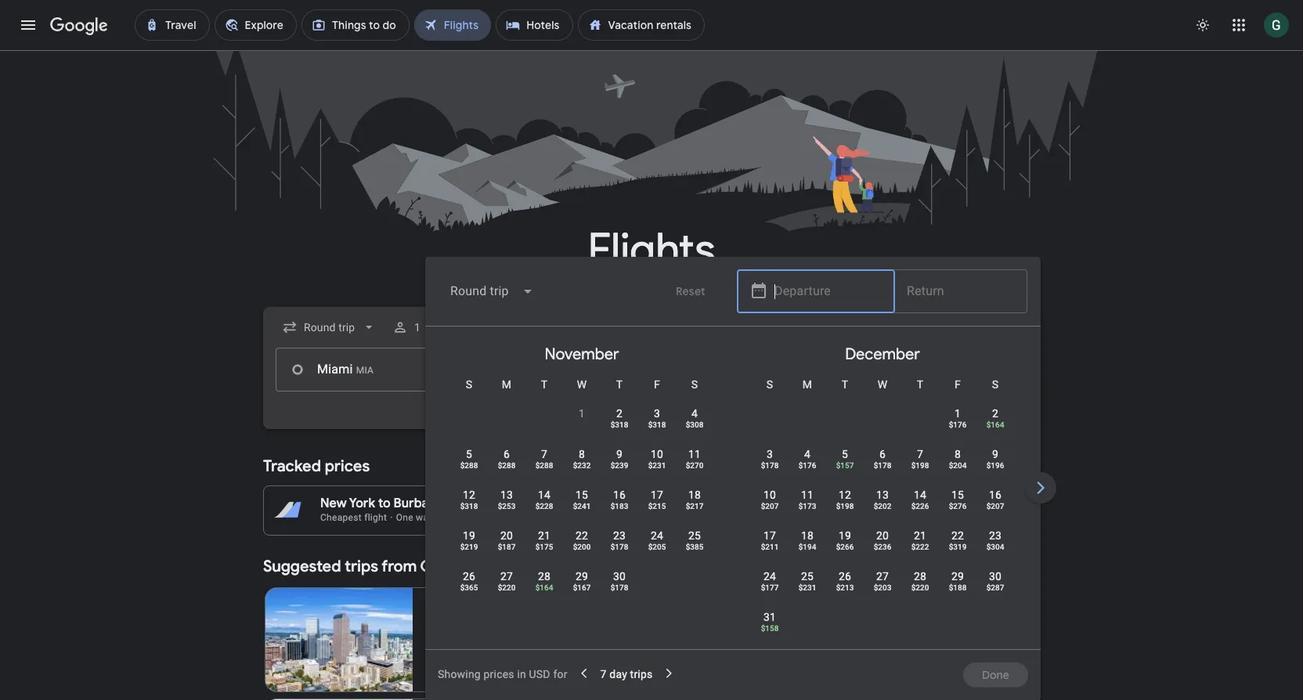 Task type: locate. For each thing, give the bounding box(es) containing it.
19 for 19 $266
[[839, 530, 852, 542]]

1 6 from the left
[[504, 448, 510, 461]]

29
[[576, 570, 588, 583], [952, 570, 964, 583]]

Departure text field
[[774, 349, 882, 391]]

5 up '$157'
[[842, 448, 848, 461]]

for
[[888, 493, 901, 504], [553, 668, 568, 681]]

$220 inside december row group
[[912, 584, 929, 592]]

2 30 from the left
[[989, 570, 1002, 583]]

23 for 23 $178
[[613, 530, 626, 542]]

1 button
[[386, 309, 449, 346]]

5 $157
[[836, 448, 854, 470]]

17 for 17 $215
[[651, 489, 664, 501]]

0 horizontal spatial , 198 us dollars element
[[836, 502, 854, 511]]

0 horizontal spatial $231
[[648, 461, 666, 470]]

0 horizontal spatial , 164 us dollars element
[[536, 584, 553, 592]]

$178 for 6
[[874, 461, 892, 470]]

28
[[538, 570, 551, 583], [914, 570, 927, 583]]

1 vertical spatial $198
[[836, 502, 854, 511]]

2 15 from the left
[[952, 489, 964, 501]]

1 $288 from the left
[[460, 461, 478, 470]]

or
[[446, 496, 459, 512]]

s left departure text box
[[767, 378, 773, 391]]

59 US dollars text field
[[602, 668, 621, 682]]

row containing 10
[[751, 480, 1014, 525]]

$231 right $177
[[799, 584, 817, 592]]

$196
[[987, 461, 1005, 470]]

row containing 3
[[751, 439, 1014, 484]]

14 inside '14 $228'
[[538, 489, 551, 501]]

30 inside 30 $178
[[613, 570, 626, 583]]

13 for 13 $202
[[877, 489, 889, 501]]

, 158 us dollars element
[[761, 624, 779, 633]]

, 236 us dollars element
[[874, 543, 892, 551]]

17 up $211
[[764, 530, 776, 542]]

2 29 from the left
[[952, 570, 964, 583]]

1 horizontal spatial 27
[[877, 570, 889, 583]]

$188
[[949, 584, 967, 592]]

, 318 us dollars element up fri, nov 10 element
[[648, 421, 666, 429]]

3 for 3 $318
[[654, 407, 660, 420]]

1 horizontal spatial 14
[[914, 489, 927, 501]]

1 2 from the left
[[616, 407, 623, 420]]

prices up new
[[325, 457, 370, 476]]

8 $204
[[949, 448, 967, 470]]

$164 up sat, dec 9 element
[[987, 421, 1005, 429]]

2 inside 2 $164
[[992, 407, 999, 420]]

1 m from the left
[[502, 378, 512, 391]]

view
[[982, 460, 1007, 474]]

2 , 207 us dollars element from the left
[[987, 502, 1005, 511]]

f up fri, nov 3 "element"
[[654, 378, 660, 391]]

16 up price at the right
[[989, 489, 1002, 501]]

denver
[[425, 601, 468, 617]]

23 up , 304 us dollars element in the bottom right of the page
[[989, 530, 1002, 542]]

1 , 288 us dollars element from the left
[[460, 461, 478, 470]]

1 inside 1 $176
[[955, 407, 961, 420]]

1 vertical spatial $231
[[799, 584, 817, 592]]

2 6 from the left
[[880, 448, 886, 461]]

1 14 from the left
[[538, 489, 551, 501]]

0 vertical spatial 25
[[689, 530, 701, 542]]

wed, nov 1 element
[[579, 406, 585, 421]]

$178 up the sun, dec 10 element
[[761, 461, 779, 470]]

2 23 from the left
[[989, 530, 1002, 542]]

row group
[[1033, 333, 1304, 643]]

14 for 14 $226
[[914, 489, 927, 501]]

4 inside 4 $176
[[804, 448, 811, 461]]

19 inside 19 $219
[[463, 530, 476, 542]]

$220 right , 365 us dollars element
[[498, 584, 516, 592]]

m for december
[[803, 378, 813, 391]]

1
[[415, 321, 421, 334], [579, 407, 585, 420], [955, 407, 961, 420]]

, 220 us dollars element right , 365 us dollars element
[[498, 584, 516, 592]]

, 231 us dollars element
[[648, 461, 666, 470], [799, 584, 817, 592]]

, 178 us dollars element up wed, dec 13 'element'
[[874, 461, 892, 470]]

2 $164
[[987, 407, 1005, 429]]

, 288 us dollars element for 7
[[536, 461, 553, 470]]

30
[[613, 570, 626, 583], [989, 570, 1002, 583]]

26
[[463, 570, 476, 583], [839, 570, 852, 583]]

17 inside 17 $211
[[764, 530, 776, 542]]

m
[[502, 378, 512, 391], [803, 378, 813, 391]]

11 inside 11 $173
[[801, 489, 814, 501]]

row
[[563, 392, 714, 443], [939, 392, 1014, 443], [450, 439, 714, 484], [751, 439, 1014, 484], [450, 480, 714, 525], [751, 480, 1014, 525], [450, 521, 714, 566], [751, 521, 1014, 566], [450, 562, 638, 606], [751, 562, 1014, 606]]

9 for 9 $239
[[616, 448, 623, 461]]

11 up , 173 us dollars element
[[801, 489, 814, 501]]

sat, nov 25 element
[[689, 528, 701, 544]]

1 horizontal spatial 15
[[952, 489, 964, 501]]

0 vertical spatial for
[[888, 493, 901, 504]]

$178 up 'thu, nov 30' element
[[611, 543, 629, 551]]

f inside december row group
[[955, 378, 961, 391]]

row containing 24
[[751, 562, 1014, 606]]

10 left 'can'
[[764, 489, 776, 501]]

15 $276
[[949, 489, 967, 511]]

23 for 23 $304
[[989, 530, 1002, 542]]

2 $207 from the left
[[987, 502, 1005, 511]]

1 horizontal spatial 17
[[764, 530, 776, 542]]

, 318 us dollars element right or
[[460, 502, 478, 511]]

, 194 us dollars element
[[799, 543, 817, 551]]

1 horizontal spatial 13
[[877, 489, 889, 501]]

, 178 us dollars element right , 167 us dollars element
[[611, 584, 629, 592]]

trips inside region
[[345, 557, 378, 577]]

sat, dec 23 element
[[989, 528, 1002, 544]]

$205
[[648, 543, 666, 551]]

None field
[[438, 273, 546, 310], [276, 313, 383, 342], [438, 273, 546, 310], [276, 313, 383, 342]]

, 178 us dollars element for 6
[[874, 461, 892, 470]]

prices inside google flights can help you track prices for selected flights and destinations. we'll check daily and let you know about significant price changes.
[[859, 493, 886, 504]]

$215
[[648, 502, 666, 511]]

1 horizontal spatial 16
[[989, 489, 1002, 501]]

3 t from the left
[[842, 378, 849, 391]]

0 vertical spatial 17
[[651, 489, 664, 501]]

3 inside 3 $318
[[654, 407, 660, 420]]

6 inside "6 $288"
[[504, 448, 510, 461]]

3 $318
[[648, 407, 666, 429]]

15 $241
[[573, 489, 591, 511]]

1 horizontal spatial w
[[878, 378, 888, 391]]

26 inside 26 $365
[[463, 570, 476, 583]]

$164 for 28
[[536, 584, 553, 592]]

2 inside 2 $318
[[616, 407, 623, 420]]

23
[[613, 530, 626, 542], [989, 530, 1002, 542]]

$164 inside the november row group
[[536, 584, 553, 592]]

6 for 6 $288
[[504, 448, 510, 461]]

0 vertical spatial , 164 us dollars element
[[987, 421, 1005, 429]]

thu, nov 9 element
[[616, 447, 623, 462]]

28 down $175
[[538, 570, 551, 583]]

2 , 288 us dollars element from the left
[[498, 461, 516, 470]]

29 for 29 $167
[[576, 570, 588, 583]]

3
[[654, 407, 660, 420], [767, 448, 773, 461]]

1 horizontal spatial 24
[[764, 570, 776, 583]]

, 176 us dollars element up mon, dec 11 element
[[799, 461, 817, 470]]

tue, dec 19 element
[[839, 528, 852, 544]]

$178
[[761, 461, 779, 470], [874, 461, 892, 470], [611, 543, 629, 551], [611, 584, 629, 592]]

14 for 14 $228
[[538, 489, 551, 501]]

5 left mon, nov 6 element
[[466, 448, 472, 461]]

18 up , 194 us dollars element
[[801, 530, 814, 542]]

24 for 24 $205
[[651, 530, 664, 542]]

f up 'fri, dec 1' 'element'
[[955, 378, 961, 391]]

trips left "from"
[[345, 557, 378, 577]]

13 up , 253 us dollars element
[[501, 489, 513, 501]]

1 horizontal spatial , 207 us dollars element
[[987, 502, 1005, 511]]

21 inside 21 $175
[[538, 530, 551, 542]]

14 up , 228 us dollars element
[[538, 489, 551, 501]]

23 down $183
[[613, 530, 626, 542]]

1 horizontal spatial 12
[[839, 489, 852, 501]]

google flights can help you track prices for selected flights and destinations. we'll check daily and let you know about significant price changes.
[[711, 493, 1020, 529]]

0 horizontal spatial 18
[[689, 489, 701, 501]]

1 horizontal spatial 19
[[839, 530, 852, 542]]

1 horizontal spatial 18
[[801, 530, 814, 542]]

next image
[[1022, 469, 1060, 507]]

showing prices in usd for
[[438, 668, 568, 681]]

1 horizontal spatial $164
[[987, 421, 1005, 429]]

mon, dec 25 element
[[801, 569, 814, 584]]

search button
[[610, 412, 693, 443]]

30 $178
[[611, 570, 629, 592]]

sun, dec 17 element
[[764, 528, 776, 544]]

november
[[545, 345, 619, 364]]

$318 up thu, nov 9 element
[[611, 421, 629, 429]]

25 up $385
[[689, 530, 701, 542]]

5 inside 5 $157
[[842, 448, 848, 461]]

$222
[[912, 543, 929, 551]]

2 $288 from the left
[[498, 461, 516, 470]]

, 178 us dollars element up the sun, dec 10 element
[[761, 461, 779, 470]]

1 horizontal spatial 22
[[952, 530, 964, 542]]

, 178 us dollars element for 3
[[761, 461, 779, 470]]

15 inside 15 $276
[[952, 489, 964, 501]]

0 horizontal spatial 12
[[463, 489, 476, 501]]

10 inside '10 $207'
[[764, 489, 776, 501]]

, 176 us dollars element
[[949, 421, 967, 429], [799, 461, 817, 470]]

fri, nov 17 element
[[651, 487, 664, 503]]

and
[[974, 493, 990, 504], [845, 505, 861, 516]]

9 $239
[[611, 448, 629, 470]]

6 left thu, dec 7 element
[[880, 448, 886, 461]]

14 $226
[[912, 489, 929, 511]]

, 318 us dollars element for 2
[[611, 421, 629, 429]]

1 , 220 us dollars element from the left
[[498, 584, 516, 592]]

1 16 from the left
[[613, 489, 626, 501]]

selected
[[903, 493, 941, 504]]

28 inside 28 $220
[[914, 570, 927, 583]]

0 horizontal spatial 16
[[613, 489, 626, 501]]

0 horizontal spatial 22
[[576, 530, 588, 542]]

20 up the $187
[[501, 530, 513, 542]]

7 left 'fri, dec 8' element
[[917, 448, 924, 461]]

10 inside 10 $231
[[651, 448, 664, 461]]

wed, dec 20 element
[[877, 528, 889, 544]]

1 horizontal spatial 1
[[579, 407, 585, 420]]

$220
[[498, 584, 516, 592], [912, 584, 929, 592]]

f for december
[[955, 378, 961, 391]]

you
[[816, 493, 832, 504], [877, 505, 893, 516]]

3 , 288 us dollars element from the left
[[536, 461, 553, 470]]

s left swap origin and destination. image
[[466, 378, 473, 391]]

15 up , 276 us dollars 'element'
[[952, 489, 964, 501]]

, 198 us dollars element for 7
[[912, 461, 929, 470]]

1 9 from the left
[[616, 448, 623, 461]]

in
[[517, 668, 526, 681]]

25 inside 25 $231
[[801, 570, 814, 583]]

2 9 from the left
[[992, 448, 999, 461]]

19 up the , 219 us dollars "element"
[[463, 530, 476, 542]]

1 vertical spatial 18
[[801, 530, 814, 542]]

0 vertical spatial 4
[[692, 407, 698, 420]]

1 horizontal spatial , 164 us dollars element
[[987, 421, 1005, 429]]

0 horizontal spatial 20
[[501, 530, 513, 542]]

, 319 us dollars element
[[949, 543, 967, 551]]

1 s from the left
[[466, 378, 473, 391]]

2 22 from the left
[[952, 530, 964, 542]]

explore destinations
[[916, 560, 1021, 574]]

$287
[[987, 584, 1005, 592]]

None text field
[[276, 348, 497, 392]]

, 207 us dollars element
[[761, 502, 779, 511], [987, 502, 1005, 511]]

8
[[579, 448, 585, 461], [955, 448, 961, 461]]

w inside the november row group
[[577, 378, 587, 391]]

york
[[349, 496, 375, 512]]

2 26 from the left
[[839, 570, 852, 583]]

wed, nov 8 element
[[579, 447, 585, 462]]

15 for 15 $241
[[576, 489, 588, 501]]

4 t from the left
[[917, 378, 924, 391]]

30 for 30 $178
[[613, 570, 626, 583]]

0 horizontal spatial 14
[[538, 489, 551, 501]]

, 220 us dollars element down the explore
[[912, 584, 929, 592]]

26 inside 26 $213
[[839, 570, 852, 583]]

1 21 from the left
[[538, 530, 551, 542]]

$217
[[686, 502, 704, 511]]

, 266 us dollars element
[[836, 543, 854, 551]]

$178 up wed, dec 13 'element'
[[874, 461, 892, 470]]

and up significant
[[974, 493, 990, 504]]

$231 inside december row group
[[799, 584, 817, 592]]

1 horizontal spatial 25
[[801, 570, 814, 583]]

1 horizontal spatial 10
[[764, 489, 776, 501]]

15 inside 15 $241
[[576, 489, 588, 501]]

2 28 from the left
[[914, 570, 927, 583]]

1 vertical spatial flights
[[744, 493, 774, 504]]

swap origin and destination. image
[[490, 360, 509, 379]]

0 vertical spatial prices
[[325, 457, 370, 476]]

2 8 from the left
[[955, 448, 961, 461]]

13 inside 13 $202
[[877, 489, 889, 501]]

1 $207 from the left
[[761, 502, 779, 511]]

9
[[616, 448, 623, 461], [992, 448, 999, 461]]

0 horizontal spatial and
[[845, 505, 861, 516]]

12 up "daily" on the right bottom
[[839, 489, 852, 501]]

0 horizontal spatial , 176 us dollars element
[[799, 461, 817, 470]]

sun, dec 31 element
[[764, 609, 776, 625]]

1 vertical spatial 3
[[767, 448, 773, 461]]

0 horizontal spatial $220
[[498, 584, 516, 592]]

for inside google flights can help you track prices for selected flights and destinations. we'll check daily and let you know about significant price changes.
[[888, 493, 901, 504]]

2 , 220 us dollars element from the left
[[912, 584, 929, 592]]

17 inside 17 $215
[[651, 489, 664, 501]]

4 s from the left
[[992, 378, 999, 391]]

$173
[[799, 502, 817, 511]]

24 up $177
[[764, 570, 776, 583]]

, 198 us dollars element
[[912, 461, 929, 470], [836, 502, 854, 511]]

1 horizontal spatial $220
[[912, 584, 929, 592]]

0 horizontal spatial 13
[[501, 489, 513, 501]]

27 down , 187 us dollars element
[[501, 570, 513, 583]]

2 horizontal spatial , 318 us dollars element
[[648, 421, 666, 429]]

0 vertical spatial 11
[[689, 448, 701, 461]]

$178 right , 167 us dollars element
[[611, 584, 629, 592]]

24 inside 24 $205
[[651, 530, 664, 542]]

0 horizontal spatial 21
[[538, 530, 551, 542]]

tue, dec 12 element
[[839, 487, 852, 503]]

$318 right or
[[460, 502, 478, 511]]

28 $220
[[912, 570, 929, 592]]

20 inside 20 $187
[[501, 530, 513, 542]]

$231 up fri, nov 17 element at the bottom of page
[[648, 461, 666, 470]]

24
[[651, 530, 664, 542], [764, 570, 776, 583]]

sat, nov 18 element
[[689, 487, 701, 503]]

1 29 from the left
[[576, 570, 588, 583]]

1 horizontal spatial 29
[[952, 570, 964, 583]]

20 up the $236
[[877, 530, 889, 542]]

cheapest flight
[[320, 512, 387, 523]]

25 down , 194 us dollars element
[[801, 570, 814, 583]]

, 231 us dollars element right $177
[[799, 584, 817, 592]]

1 13 from the left
[[501, 489, 513, 501]]

3 for 3 $178
[[767, 448, 773, 461]]

, 164 us dollars element
[[987, 421, 1005, 429], [536, 584, 553, 592]]

, 220 us dollars element for 27
[[498, 584, 516, 592]]

9 up $239
[[616, 448, 623, 461]]

16 for 16 $183
[[613, 489, 626, 501]]

2 2 from the left
[[992, 407, 999, 420]]

23 inside 23 $304
[[989, 530, 1002, 542]]

5 for 5 $288
[[466, 448, 472, 461]]

1 vertical spatial prices
[[859, 493, 886, 504]]

1 horizontal spatial $231
[[799, 584, 817, 592]]

1 vertical spatial , 198 us dollars element
[[836, 502, 854, 511]]

1 8 from the left
[[579, 448, 585, 461]]

row containing 26
[[450, 562, 638, 606]]

, 318 us dollars element for 12
[[460, 502, 478, 511]]

f inside the november row group
[[654, 378, 660, 391]]

flights
[[588, 222, 716, 278], [744, 493, 774, 504]]

$220 inside the november row group
[[498, 584, 516, 592]]

21 inside 21 $222
[[914, 530, 927, 542]]

0 horizontal spatial , 220 us dollars element
[[498, 584, 516, 592]]

2 right wed, nov 1 element at the left bottom of the page
[[616, 407, 623, 420]]

30 inside 30 $287
[[989, 570, 1002, 583]]

, 176 us dollars element for 1
[[949, 421, 967, 429]]

m up mon, nov 6 element
[[502, 378, 512, 391]]

0 vertical spatial $164
[[987, 421, 1005, 429]]

1 f from the left
[[654, 378, 660, 391]]

0 horizontal spatial , 288 us dollars element
[[460, 461, 478, 470]]

1 vertical spatial 17
[[764, 530, 776, 542]]

0 horizontal spatial 7
[[541, 448, 548, 461]]

1 22 from the left
[[576, 530, 588, 542]]

, 173 us dollars element
[[799, 502, 817, 511]]

2 for december
[[992, 407, 999, 420]]

1 5 from the left
[[466, 448, 472, 461]]

1 vertical spatial and
[[845, 505, 861, 516]]

26 up $213
[[839, 570, 852, 583]]

0 horizontal spatial $176
[[799, 461, 817, 470]]

0 horizontal spatial , 318 us dollars element
[[460, 502, 478, 511]]

2 w from the left
[[878, 378, 888, 391]]

0 vertical spatial 24
[[651, 530, 664, 542]]

$220 for 27
[[498, 584, 516, 592]]

0 vertical spatial $176
[[949, 421, 967, 429]]

23 inside 23 $178
[[613, 530, 626, 542]]

0 horizontal spatial 26
[[463, 570, 476, 583]]

, 178 us dollars element up 'thu, nov 30' element
[[611, 543, 629, 551]]

0 horizontal spatial $164
[[536, 584, 553, 592]]

1 27 from the left
[[501, 570, 513, 583]]

wed, nov 15 element
[[576, 487, 588, 503]]

7 left day
[[601, 668, 607, 681]]

11 up $270
[[689, 448, 701, 461]]

2 21 from the left
[[914, 530, 927, 542]]

11 $173
[[799, 489, 817, 511]]

2 27 from the left
[[877, 570, 889, 583]]

1 12 from the left
[[463, 489, 476, 501]]

$200
[[573, 543, 591, 551]]

22 inside 22 $319
[[952, 530, 964, 542]]

0 horizontal spatial 8
[[579, 448, 585, 461]]

29 inside the 29 $167
[[576, 570, 588, 583]]

for inside flight search field
[[553, 668, 568, 681]]

1 horizontal spatial $288
[[498, 461, 516, 470]]

1 horizontal spatial prices
[[484, 668, 514, 681]]

19 inside '19 $266'
[[839, 530, 852, 542]]

0 horizontal spatial 5
[[466, 448, 472, 461]]

4 up $308
[[692, 407, 698, 420]]

tue, dec 26 element
[[839, 569, 852, 584]]

1 26 from the left
[[463, 570, 476, 583]]

0 vertical spatial you
[[816, 493, 832, 504]]

$236
[[874, 543, 892, 551]]

2 19 from the left
[[839, 530, 852, 542]]

thu, nov 30 element
[[613, 569, 626, 584]]

prices left in
[[484, 668, 514, 681]]

4 inside 4 $308
[[692, 407, 698, 420]]

12 inside 12 $198
[[839, 489, 852, 501]]

24 for 24 $177
[[764, 570, 776, 583]]

28 down $222
[[914, 570, 927, 583]]

, 178 us dollars element for 23
[[611, 543, 629, 551]]

18 inside 18 $217
[[689, 489, 701, 501]]

14 inside 14 $226
[[914, 489, 927, 501]]

1 vertical spatial 10
[[764, 489, 776, 501]]

18 inside 18 $194
[[801, 530, 814, 542]]

one way
[[396, 512, 433, 523]]

mon, nov 13 element
[[501, 487, 513, 503]]

12 right or
[[463, 489, 476, 501]]

$198 for 12
[[836, 502, 854, 511]]

one
[[396, 512, 413, 523]]

20 inside 20 $236
[[877, 530, 889, 542]]

sat, nov 4 element
[[692, 406, 698, 421]]

and down track at the bottom right of the page
[[845, 505, 861, 516]]

m up mon, dec 4 element
[[803, 378, 813, 391]]

19 for 19 $219
[[463, 530, 476, 542]]

2 horizontal spatial prices
[[859, 493, 886, 504]]

1 vertical spatial , 231 us dollars element
[[799, 584, 817, 592]]

8 inside 8 $204
[[955, 448, 961, 461]]

4 for 4 $308
[[692, 407, 698, 420]]

s up sat, nov 4 element
[[691, 378, 698, 391]]

, 200 us dollars element
[[573, 543, 591, 551]]

, 196 us dollars element
[[987, 461, 1005, 470]]

1 , 207 us dollars element from the left
[[761, 502, 779, 511]]

16 inside 16 $183
[[613, 489, 626, 501]]

, 288 us dollars element up mon, nov 13 element
[[498, 461, 516, 470]]

$176 up mon, dec 11 element
[[799, 461, 817, 470]]

2 f from the left
[[955, 378, 961, 391]]

check
[[793, 505, 819, 516]]

27 inside 27 $203
[[877, 570, 889, 583]]

16 up , 183 us dollars element
[[613, 489, 626, 501]]

9 inside 9 $196
[[992, 448, 999, 461]]

mon, dec 4 element
[[804, 447, 811, 462]]

grid containing november
[[432, 333, 1304, 659]]

6 right sun, nov 5 element
[[504, 448, 510, 461]]

20 for 20 $236
[[877, 530, 889, 542]]

2 20 from the left
[[877, 530, 889, 542]]

1 w from the left
[[577, 378, 587, 391]]

1 vertical spatial 11
[[801, 489, 814, 501]]

, 220 us dollars element
[[498, 584, 516, 592], [912, 584, 929, 592]]

3 $288 from the left
[[536, 461, 553, 470]]

1 horizontal spatial $176
[[949, 421, 967, 429]]

2 m from the left
[[803, 378, 813, 391]]

17 up , 215 us dollars element
[[651, 489, 664, 501]]

1 28 from the left
[[538, 570, 551, 583]]

, 213 us dollars element
[[836, 584, 854, 592]]

trips
[[345, 557, 378, 577], [630, 668, 653, 681]]

2 vertical spatial prices
[[484, 668, 514, 681]]

3 left mon, dec 4 element
[[767, 448, 773, 461]]

1 vertical spatial 4
[[804, 448, 811, 461]]

$318 up fri, nov 10 element
[[648, 421, 666, 429]]

3 up the search
[[654, 407, 660, 420]]

0 horizontal spatial 3
[[654, 407, 660, 420]]

google
[[711, 493, 742, 504]]

1 $220 from the left
[[498, 584, 516, 592]]

30 up , 287 us dollars element
[[989, 570, 1002, 583]]

0 horizontal spatial , 231 us dollars element
[[648, 461, 666, 470]]

1 horizontal spatial 20
[[877, 530, 889, 542]]

30 down 23 $178
[[613, 570, 626, 583]]

1 19 from the left
[[463, 530, 476, 542]]

2 13 from the left
[[877, 489, 889, 501]]

13 inside 13 $253
[[501, 489, 513, 501]]

, 164 us dollars element up sat, dec 9 element
[[987, 421, 1005, 429]]

track
[[834, 493, 856, 504]]

3 s from the left
[[767, 378, 773, 391]]

7 inside 7 $198
[[917, 448, 924, 461]]

, 231 us dollars element up fri, nov 17 element at the bottom of page
[[648, 461, 666, 470]]

w inside december row group
[[878, 378, 888, 391]]

, 164 us dollars element left , 167 us dollars element
[[536, 584, 553, 592]]

22 inside 22 $200
[[576, 530, 588, 542]]

15
[[576, 489, 588, 501], [952, 489, 964, 501]]

tue, dec 5 element
[[842, 447, 848, 462]]

29 up , 167 us dollars element
[[576, 570, 588, 583]]

27 inside 27 $220
[[501, 570, 513, 583]]

16 inside 16 $207
[[989, 489, 1002, 501]]

5 inside 5 $288
[[466, 448, 472, 461]]

29 up the $188
[[952, 570, 964, 583]]

$288 for 6
[[498, 461, 516, 470]]

26 for 26 $365
[[463, 570, 476, 583]]

1 horizontal spatial 3
[[767, 448, 773, 461]]

$231 for 25
[[799, 584, 817, 592]]

, 288 us dollars element for 5
[[460, 461, 478, 470]]

, 318 us dollars element for 3
[[648, 421, 666, 429]]

4
[[692, 407, 698, 420], [804, 448, 811, 461]]

17 for 17 $211
[[764, 530, 776, 542]]

1 horizontal spatial 28
[[914, 570, 927, 583]]

, 176 us dollars element up 'fri, dec 8' element
[[949, 421, 967, 429]]

$288 up tue, nov 14 'element'
[[536, 461, 553, 470]]

prices up let
[[859, 493, 886, 504]]

1 horizontal spatial f
[[955, 378, 961, 391]]

19
[[463, 530, 476, 542], [839, 530, 852, 542]]

10 for 10 $207
[[764, 489, 776, 501]]

trips right day
[[630, 668, 653, 681]]

, 207 us dollars element for 10
[[761, 502, 779, 511]]

0 vertical spatial $231
[[648, 461, 666, 470]]

24 inside 24 $177
[[764, 570, 776, 583]]

$288 for 7
[[536, 461, 553, 470]]

0 horizontal spatial 28
[[538, 570, 551, 583]]

, 253 us dollars element
[[498, 502, 516, 511]]

, 288 us dollars element for 6
[[498, 461, 516, 470]]

0 horizontal spatial 10
[[651, 448, 664, 461]]

$164 inside december row group
[[987, 421, 1005, 429]]

2 14 from the left
[[914, 489, 927, 501]]

25 for 25 $385
[[689, 530, 701, 542]]

1 15 from the left
[[576, 489, 588, 501]]

1 20 from the left
[[501, 530, 513, 542]]

7
[[541, 448, 548, 461], [917, 448, 924, 461], [601, 668, 607, 681]]

prices inside flight search field
[[484, 668, 514, 681]]

0 vertical spatial flights
[[588, 222, 716, 278]]

16 for 16 $207
[[989, 489, 1002, 501]]

2 horizontal spatial , 288 us dollars element
[[536, 461, 553, 470]]

8 up , 232 us dollars element
[[579, 448, 585, 461]]

0 horizontal spatial 2
[[616, 407, 623, 420]]

12 inside 12 $318
[[463, 489, 476, 501]]

, 288 us dollars element
[[460, 461, 478, 470], [498, 461, 516, 470], [536, 461, 553, 470]]

28 inside "28 $164"
[[538, 570, 551, 583]]

1 vertical spatial you
[[877, 505, 893, 516]]

, 318 us dollars element up thu, nov 9 element
[[611, 421, 629, 429]]

$288
[[460, 461, 478, 470], [498, 461, 516, 470], [536, 461, 553, 470]]

$198 for 7
[[912, 461, 929, 470]]

1 30 from the left
[[613, 570, 626, 583]]

, 178 us dollars element for 30
[[611, 584, 629, 592]]

2 horizontal spatial $318
[[648, 421, 666, 429]]

10 down the search
[[651, 448, 664, 461]]

27 up the , 203 us dollars element
[[877, 570, 889, 583]]

1 horizontal spatial 7
[[601, 668, 607, 681]]

7 left wed, nov 8 'element'
[[541, 448, 548, 461]]

, 178 us dollars element
[[761, 461, 779, 470], [874, 461, 892, 470], [611, 543, 629, 551], [611, 584, 629, 592]]

21 up the , 222 us dollars element
[[914, 530, 927, 542]]

30 for 30 $287
[[989, 570, 1002, 583]]

5 for 5 $157
[[842, 448, 848, 461]]

3 inside 3 $178
[[767, 448, 773, 461]]

8 up the , 204 us dollars element
[[955, 448, 961, 461]]

19 up '$266'
[[839, 530, 852, 542]]

14 up $226 on the bottom of the page
[[914, 489, 927, 501]]

0 horizontal spatial 15
[[576, 489, 588, 501]]

8 inside "8 $232"
[[579, 448, 585, 461]]

2 $220 from the left
[[912, 584, 929, 592]]

1 t from the left
[[541, 378, 548, 391]]

11 inside 11 $270
[[689, 448, 701, 461]]

1 23 from the left
[[613, 530, 626, 542]]

21 up , 175 us dollars element
[[538, 530, 551, 542]]

25 inside 25 $385
[[689, 530, 701, 542]]

$231 inside the november row group
[[648, 461, 666, 470]]

$157
[[836, 461, 854, 470]]

more info image
[[617, 496, 632, 512]]

, 365 us dollars element
[[460, 584, 478, 592]]

0 horizontal spatial $198
[[836, 502, 854, 511]]

2 16 from the left
[[989, 489, 1002, 501]]

thu, nov 2 element
[[616, 406, 623, 421]]

4 right sun, dec 3 element
[[804, 448, 811, 461]]

2 12 from the left
[[839, 489, 852, 501]]

5
[[466, 448, 472, 461], [842, 448, 848, 461]]

w for november
[[577, 378, 587, 391]]

trips inside flight search field
[[630, 668, 653, 681]]

, 288 us dollars element up sun, nov 12 element
[[460, 461, 478, 470]]

1 horizontal spatial trips
[[630, 668, 653, 681]]

2 right 'fri, dec 1' 'element'
[[992, 407, 999, 420]]

0 vertical spatial trips
[[345, 557, 378, 577]]

0 horizontal spatial 30
[[613, 570, 626, 583]]

you down wed, dec 13 'element'
[[877, 505, 893, 516]]

9 inside 9 $239
[[616, 448, 623, 461]]

wed, nov 29 element
[[576, 569, 588, 584]]

$288 up sun, nov 12 element
[[460, 461, 478, 470]]

grid
[[432, 333, 1304, 659]]

$239
[[611, 461, 629, 470]]

10
[[651, 448, 664, 461], [764, 489, 776, 501]]

you up "daily" on the right bottom
[[816, 493, 832, 504]]

1 horizontal spatial flights
[[744, 493, 774, 504]]

t
[[541, 378, 548, 391], [616, 378, 623, 391], [842, 378, 849, 391], [917, 378, 924, 391]]

$232
[[573, 461, 591, 470]]

1 horizontal spatial 26
[[839, 570, 852, 583]]

about
[[921, 505, 947, 516]]

new york to burbank or los angeles
[[320, 496, 532, 512]]

w down december
[[878, 378, 888, 391]]

18 up $217
[[689, 489, 701, 501]]

2 $318
[[611, 407, 629, 429]]

prices for showing prices in usd for
[[484, 668, 514, 681]]

fri, dec 29 element
[[952, 569, 964, 584]]

Return text field
[[907, 270, 1015, 313]]

7 inside 7 $288
[[541, 448, 548, 461]]

0 vertical spatial 18
[[689, 489, 701, 501]]

suggested trips from charlotte region
[[263, 548, 1040, 700]]

2 5 from the left
[[842, 448, 848, 461]]

thu, nov 23 element
[[613, 528, 626, 544]]

6 inside the 6 $178
[[880, 448, 886, 461]]

29 inside 29 $188
[[952, 570, 964, 583]]



Task type: vqa. For each thing, say whether or not it's contained in the screenshot.


Task type: describe. For each thing, give the bounding box(es) containing it.
27 for 27 $203
[[877, 570, 889, 583]]

$228
[[536, 502, 553, 511]]

21 $175
[[536, 530, 553, 551]]

$187
[[498, 543, 516, 551]]

More info text field
[[617, 496, 632, 515]]

view all
[[982, 460, 1021, 474]]

10 for 10 $231
[[651, 448, 664, 461]]

7 for 7 $288
[[541, 448, 548, 461]]

, 219 us dollars element
[[460, 543, 478, 551]]

, 231 us dollars element for 10
[[648, 461, 666, 470]]

tue, nov 28 element
[[538, 569, 551, 584]]

9 for 9 $196
[[992, 448, 999, 461]]

16 $207
[[987, 489, 1005, 511]]

, 188 us dollars element
[[949, 584, 967, 592]]

2 – 9
[[447, 618, 472, 631]]

mon, nov 20 element
[[501, 528, 513, 544]]

fri, dec 1 element
[[955, 406, 961, 421]]

$176 for 4
[[799, 461, 817, 470]]

sat, dec 9 element
[[992, 447, 999, 462]]

$207 for 16
[[987, 502, 1005, 511]]

, 217 us dollars element
[[686, 502, 704, 511]]

sun, nov 12 element
[[463, 487, 476, 503]]

, 276 us dollars element
[[949, 502, 967, 511]]

Flight search field
[[251, 257, 1304, 700]]

cheapest
[[320, 512, 362, 523]]

wed, dec 13 element
[[877, 487, 889, 503]]

10 $231
[[648, 448, 666, 470]]

1 inside button
[[579, 407, 585, 420]]

11 for 11 $270
[[689, 448, 701, 461]]

, 239 us dollars element
[[611, 461, 629, 470]]

7 for 7 day trips
[[601, 668, 607, 681]]

23 $178
[[611, 530, 629, 551]]

$194
[[799, 543, 817, 551]]

12 for 12 $198
[[839, 489, 852, 501]]

know
[[896, 505, 919, 516]]

29 $167
[[573, 570, 591, 592]]

$183
[[611, 502, 629, 511]]

, 164 us dollars element for 28
[[536, 584, 553, 592]]

, 308 us dollars element
[[686, 421, 704, 429]]

29 for 29 $188
[[952, 570, 964, 583]]

, 177 us dollars element
[[761, 584, 779, 592]]

$202
[[874, 502, 892, 511]]

f for november
[[654, 378, 660, 391]]

sun, nov 5 element
[[466, 447, 472, 462]]

1 horizontal spatial you
[[877, 505, 893, 516]]

explore
[[916, 560, 955, 574]]

2 for november
[[616, 407, 623, 420]]

mon, nov 27 element
[[501, 569, 513, 584]]

19 $266
[[836, 530, 854, 551]]

flights inside google flights can help you track prices for selected flights and destinations. we'll check daily and let you know about significant price changes.
[[744, 493, 774, 504]]

thu, dec 28 element
[[914, 569, 927, 584]]

$266
[[836, 543, 854, 551]]

sun, nov 19 element
[[463, 528, 476, 544]]

1 inside popup button
[[415, 321, 421, 334]]

search
[[645, 421, 681, 435]]

$164 for 2
[[987, 421, 1005, 429]]

23 $304
[[987, 530, 1005, 551]]

, 203 us dollars element
[[874, 584, 892, 592]]

main menu image
[[19, 16, 38, 34]]

all
[[1010, 460, 1021, 474]]

24 $177
[[761, 570, 779, 592]]

sat, nov 11 element
[[689, 447, 701, 462]]

thu, dec 14 element
[[914, 487, 927, 503]]

$207 for 10
[[761, 502, 779, 511]]

, 304 us dollars element
[[987, 543, 1005, 551]]

13 $253
[[498, 489, 516, 511]]

$178 for 23
[[611, 543, 629, 551]]

$178 for 3
[[761, 461, 779, 470]]

showing
[[438, 668, 481, 681]]

22 for 22 $200
[[576, 530, 588, 542]]

$158
[[761, 624, 779, 633]]

$308
[[686, 421, 704, 429]]

25 for 25 $231
[[801, 570, 814, 583]]

thu, nov 16 element
[[613, 487, 626, 503]]

help
[[795, 493, 814, 504]]

usd
[[529, 668, 551, 681]]

$318 for 3
[[648, 421, 666, 429]]

destinations
[[957, 560, 1021, 574]]

21 for 21 $175
[[538, 530, 551, 542]]

grid inside flight search field
[[432, 333, 1304, 659]]

7 $198
[[912, 448, 929, 470]]

15 for 15 $276
[[952, 489, 964, 501]]

$178 for 30
[[611, 584, 629, 592]]

flight
[[364, 512, 387, 523]]

fri, nov 24 element
[[651, 528, 664, 544]]

20 for 20 $187
[[501, 530, 513, 542]]

1 button
[[563, 406, 601, 443]]

, 202 us dollars element
[[874, 502, 892, 511]]

2 s from the left
[[691, 378, 698, 391]]

fri, nov 3 element
[[654, 406, 660, 421]]

0 horizontal spatial you
[[816, 493, 832, 504]]

november row group
[[432, 333, 732, 643]]

, 164 us dollars element for 2
[[987, 421, 1005, 429]]

, 198 us dollars element for 12
[[836, 502, 854, 511]]

thu, dec 21 element
[[914, 528, 927, 544]]

angeles
[[485, 496, 532, 512]]

fri, dec 22 element
[[952, 528, 964, 544]]

, 211 us dollars element
[[761, 543, 779, 551]]

wed, dec 27 element
[[877, 569, 889, 584]]

tue, nov 21 element
[[538, 528, 551, 544]]

row containing 12
[[450, 480, 714, 525]]

Departure text field
[[775, 270, 883, 313]]

change appearance image
[[1184, 6, 1222, 44]]

wed, nov 22 element
[[576, 528, 588, 544]]

12 $318
[[460, 489, 478, 511]]

$203
[[874, 584, 892, 592]]

destinations.
[[711, 505, 768, 516]]

$204
[[949, 461, 967, 470]]

21 $222
[[912, 530, 929, 551]]

$276
[[949, 502, 967, 511]]

tracked prices region
[[263, 448, 1040, 536]]

fri, dec 8 element
[[955, 447, 961, 462]]

w for december
[[878, 378, 888, 391]]

, 157 us dollars element
[[836, 461, 854, 470]]

row containing 17
[[751, 521, 1014, 566]]

, 270 us dollars element
[[686, 461, 704, 470]]

$226
[[912, 502, 929, 511]]

$177
[[761, 584, 779, 592]]

fri, dec 15 element
[[952, 487, 964, 503]]

$59
[[602, 668, 621, 682]]

11 for 11 $173
[[801, 489, 814, 501]]

13 for 13 $253
[[501, 489, 513, 501]]

1 horizontal spatial and
[[974, 493, 990, 504]]

9 $196
[[987, 448, 1005, 470]]

26 for 26 $213
[[839, 570, 852, 583]]

$385
[[686, 543, 704, 551]]

$231 for 10
[[648, 461, 666, 470]]

31
[[764, 611, 776, 624]]

$365
[[460, 584, 478, 592]]

from
[[382, 557, 417, 577]]

fri, nov 10 element
[[651, 447, 664, 462]]

7 for 7 $198
[[917, 448, 924, 461]]

10 $207
[[761, 489, 779, 511]]

, 231 us dollars element for 25
[[799, 584, 817, 592]]

16 $183
[[611, 489, 629, 511]]

, 385 us dollars element
[[686, 543, 704, 551]]

4 $176
[[799, 448, 817, 470]]

28 for 28 $164
[[538, 570, 551, 583]]

, 222 us dollars element
[[912, 543, 929, 551]]

sat, dec 30 element
[[989, 569, 1002, 584]]

11 $270
[[686, 448, 704, 470]]

thu, dec 7 element
[[917, 447, 924, 462]]

, 215 us dollars element
[[648, 502, 666, 511]]

22 $200
[[573, 530, 591, 551]]

17 $215
[[648, 489, 666, 511]]

21 for 21 $222
[[914, 530, 927, 542]]

18 $217
[[686, 489, 704, 511]]

sun, dec 24 element
[[764, 569, 776, 584]]

19 $219
[[460, 530, 478, 551]]

, 226 us dollars element
[[912, 502, 929, 511]]

8 for 8 $232
[[579, 448, 585, 461]]

, 187 us dollars element
[[498, 543, 516, 551]]

$318 for 12
[[460, 502, 478, 511]]

28 $164
[[536, 570, 553, 592]]

m for november
[[502, 378, 512, 391]]

Return text field
[[906, 349, 1014, 391]]

, 207 us dollars element for 16
[[987, 502, 1005, 511]]

sun, nov 26 element
[[463, 569, 476, 584]]

, 241 us dollars element
[[573, 502, 591, 511]]

, 205 us dollars element
[[648, 543, 666, 551]]

, 175 us dollars element
[[536, 543, 553, 551]]

0 horizontal spatial flights
[[588, 222, 716, 278]]

prices for tracked prices
[[325, 457, 370, 476]]

$220 for 28
[[912, 584, 929, 592]]

let
[[864, 505, 875, 516]]

20 $236
[[874, 530, 892, 551]]

december row group
[[732, 333, 1033, 647]]

, 183 us dollars element
[[611, 502, 629, 511]]

, 220 us dollars element for 28
[[912, 584, 929, 592]]

, 287 us dollars element
[[987, 584, 1005, 592]]

sun, dec 10 element
[[764, 487, 776, 503]]

way
[[416, 512, 433, 523]]

22 for 22 $319
[[952, 530, 964, 542]]

los
[[462, 496, 482, 512]]

tracked prices
[[263, 457, 370, 476]]

27 for 27 $220
[[501, 570, 513, 583]]

$176 for 1
[[949, 421, 967, 429]]

17 $211
[[761, 530, 779, 551]]

sun, dec 3 element
[[767, 447, 773, 462]]

$253
[[498, 502, 516, 511]]

mon, dec 11 element
[[801, 487, 814, 503]]

december
[[845, 345, 920, 364]]

row containing 19
[[450, 521, 714, 566]]

27 $220
[[498, 570, 516, 592]]

28 for 28 $220
[[914, 570, 927, 583]]

18 for 18 $194
[[801, 530, 814, 542]]

6 $178
[[874, 448, 892, 470]]

we'll
[[770, 505, 791, 516]]

6 $288
[[498, 448, 516, 470]]

, 167 us dollars element
[[573, 584, 591, 592]]

sat, dec 2 element
[[992, 406, 999, 421]]

22 $319
[[949, 530, 967, 551]]

7 $288
[[536, 448, 553, 470]]

2 t from the left
[[616, 378, 623, 391]]

12 for 12 $318
[[463, 489, 476, 501]]

sat, dec 16 element
[[989, 487, 1002, 503]]

29 $188
[[949, 570, 967, 592]]

row containing 5
[[450, 439, 714, 484]]

mon, nov 6 element
[[504, 447, 510, 462]]

$318 for 2
[[611, 421, 629, 429]]

$213
[[836, 584, 854, 592]]

24 $205
[[648, 530, 666, 551]]

, 232 us dollars element
[[573, 461, 591, 470]]

, 176 us dollars element for 4
[[799, 461, 817, 470]]

$167
[[573, 584, 591, 592]]

4 for 4 $176
[[804, 448, 811, 461]]

6 for 6 $178
[[880, 448, 886, 461]]

8 for 8 $204
[[955, 448, 961, 461]]

, 204 us dollars element
[[949, 461, 967, 470]]

tue, nov 14 element
[[538, 487, 551, 503]]

12 $198
[[836, 489, 854, 511]]

daily
[[822, 505, 842, 516]]

20 $187
[[498, 530, 516, 551]]

price
[[998, 505, 1020, 516]]

$288 for 5
[[460, 461, 478, 470]]

row group inside grid
[[1033, 333, 1304, 643]]

13 $202
[[874, 489, 892, 511]]

, 228 us dollars element
[[536, 502, 553, 511]]

27 $203
[[874, 570, 892, 592]]

$319
[[949, 543, 967, 551]]

wed, dec 6 element
[[880, 447, 886, 462]]

18 for 18 $217
[[689, 489, 701, 501]]

mon, dec 18 element
[[801, 528, 814, 544]]

30 $287
[[987, 570, 1005, 592]]



